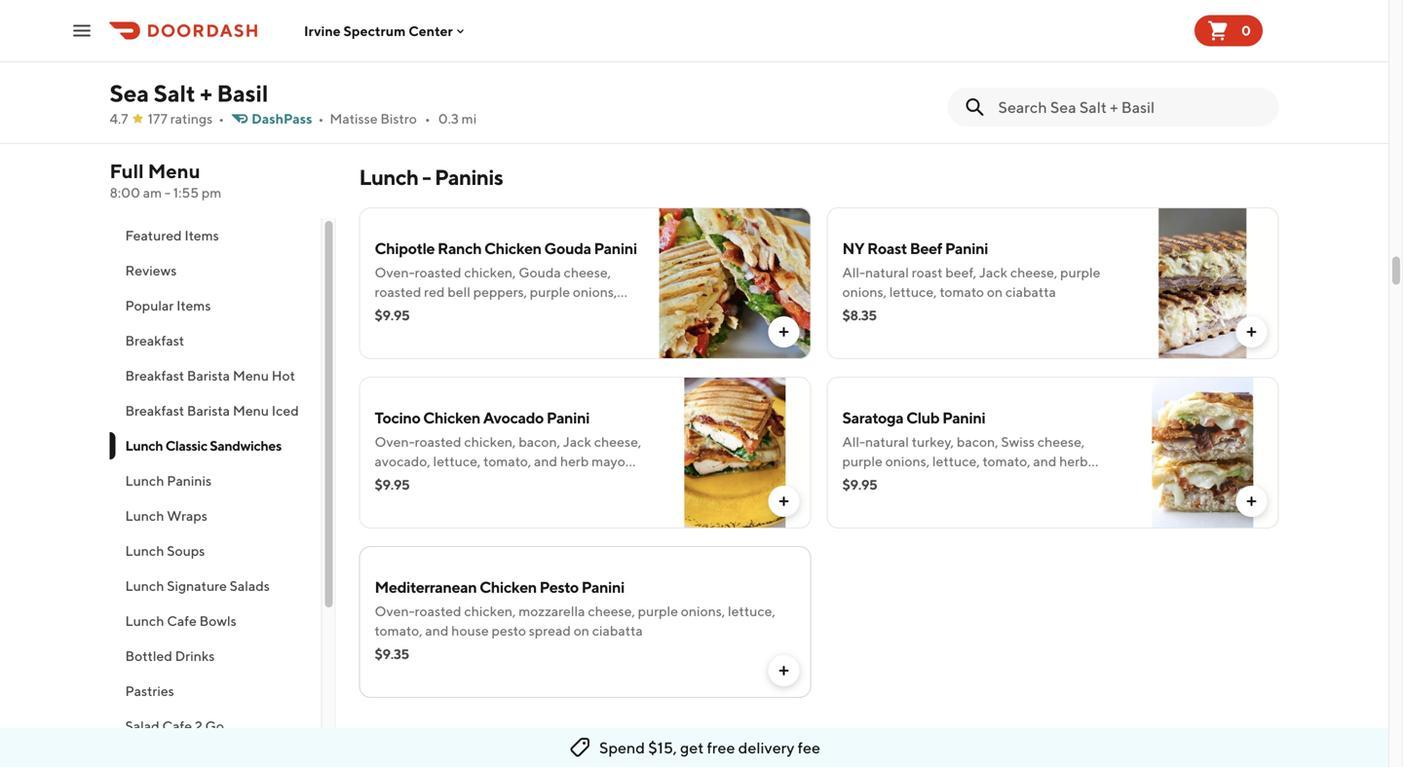 Task type: locate. For each thing, give the bounding box(es) containing it.
0 vertical spatial all-
[[842, 265, 865, 281]]

barista inside button
[[187, 403, 230, 419]]

0 vertical spatial with
[[1026, 27, 1053, 43]]

made
[[886, 27, 921, 43]]

popular items
[[125, 298, 211, 314]]

ciabatta
[[535, 66, 586, 82], [1006, 284, 1056, 300], [375, 323, 425, 339], [393, 473, 444, 489], [592, 623, 643, 639]]

lunch for lunch cafe bowls
[[125, 613, 164, 630]]

1 vertical spatial all-
[[842, 434, 865, 450]]

mayo,
[[889, 46, 927, 62]]

breakfast for breakfast barista menu hot
[[125, 368, 184, 384]]

with left green
[[1026, 27, 1053, 43]]

add item to cart image for chipotle ranch chicken gouda panini
[[776, 325, 792, 340]]

2 natural from the top
[[865, 434, 909, 450]]

all-
[[842, 265, 865, 281], [842, 434, 865, 450]]

peppers, right bell
[[402, 27, 455, 43]]

1 • from the left
[[218, 111, 224, 127]]

tocino chicken avocado panini oven-roasted chicken, bacon, jack cheese, avocado, lettuce, tomato, and herb mayo on ciabatta
[[375, 409, 641, 489]]

0 horizontal spatial -
[[165, 185, 171, 201]]

and left "chipotle"
[[476, 304, 499, 320]]

spread down the mozzarella
[[529, 623, 571, 639]]

0 horizontal spatial jack
[[563, 434, 591, 450]]

onions, inside the 'home-made egg salad recipe with green onions, mayo, topped with lettuce and tomato on brioche'
[[842, 46, 887, 62]]

0 vertical spatial cafe
[[167, 613, 197, 630]]

1 breakfast from the top
[[125, 333, 184, 349]]

and
[[531, 46, 554, 62], [1054, 46, 1077, 62], [476, 304, 499, 320], [534, 454, 557, 470], [1033, 454, 1057, 470], [425, 623, 449, 639]]

oven- down chipotle
[[375, 265, 415, 281]]

lunch wraps button
[[110, 499, 321, 534]]

jack inside ny roast beef panini all-natural roast beef, jack cheese, purple onions, lettuce, tomato on ciabatta $8.35
[[979, 265, 1008, 281]]

breakfast barista menu hot button
[[110, 359, 321, 394]]

menu up 1:55
[[148, 160, 200, 183]]

items
[[185, 228, 219, 244], [176, 298, 211, 314]]

- down matisse bistro • 0.3 mi
[[422, 165, 431, 190]]

cheese, inside the chipotle ranch chicken gouda panini oven-roasted chicken, gouda cheese, roasted red bell peppers, purple onions, lettuce, tomato, and chipotle ranch on ciabatta
[[564, 265, 611, 281]]

panini inside ny roast beef panini all-natural roast beef, jack cheese, purple onions, lettuce, tomato on ciabatta $8.35
[[945, 239, 988, 258]]

bell
[[375, 27, 399, 43]]

paninis inside button
[[167, 473, 212, 489]]

onions, inside saratoga club panini all-natural turkey, bacon, swiss cheese, purple onions, lettuce, tomato, and herb mayo   ciabatta sourdough no cheese no sauce no lettuce no tomato
[[886, 454, 930, 470]]

avocado, inside bell peppers, cucumbers, purple onions, avocado, lettuce, tomato and garlic hummus spread on wheat ciabatta
[[375, 46, 431, 62]]

0 horizontal spatial herb
[[560, 454, 589, 470]]

1 chicken, from the top
[[464, 265, 516, 281]]

sea
[[110, 79, 149, 107]]

$15,
[[648, 739, 677, 758]]

1 vertical spatial cafe
[[162, 719, 192, 735]]

and inside bell peppers, cucumbers, purple onions, avocado, lettuce, tomato and garlic hummus spread on wheat ciabatta
[[531, 46, 554, 62]]

0 vertical spatial mayo
[[592, 454, 625, 470]]

add item to cart image
[[776, 325, 792, 340], [1244, 325, 1260, 340], [776, 494, 792, 510]]

roasted down mediterranean
[[415, 604, 461, 620]]

barista down breakfast barista menu hot
[[187, 403, 230, 419]]

and inside saratoga club panini all-natural turkey, bacon, swiss cheese, purple onions, lettuce, tomato, and herb mayo   ciabatta sourdough no cheese no sauce no lettuce no tomato
[[1033, 454, 1057, 470]]

1 barista from the top
[[187, 368, 230, 384]]

gouda up "chipotle"
[[519, 265, 561, 281]]

1 horizontal spatial jack
[[979, 265, 1008, 281]]

add item to cart image
[[1244, 494, 1260, 510], [776, 664, 792, 679]]

2 oven- from the top
[[375, 434, 415, 450]]

2 herb from the left
[[1059, 454, 1088, 470]]

menu inside button
[[233, 403, 269, 419]]

barista for iced
[[187, 403, 230, 419]]

tomato down home-
[[842, 66, 887, 82]]

tomato, for saratoga club panini
[[983, 454, 1031, 470]]

hummus
[[375, 66, 428, 82]]

panini inside mediterranean chicken pesto panini oven-roasted chicken, mozzarella cheese, purple onions, lettuce, tomato, and house pesto spread on ciabatta $9.35
[[582, 578, 625, 597]]

0 vertical spatial chicken,
[[464, 265, 516, 281]]

1 horizontal spatial peppers,
[[473, 284, 527, 300]]

panini for ny roast beef panini
[[945, 239, 988, 258]]

2 bacon, from the left
[[957, 434, 998, 450]]

1 horizontal spatial spread
[[529, 623, 571, 639]]

pastries button
[[110, 674, 321, 709]]

spread up 0.3
[[431, 66, 473, 82]]

0 vertical spatial breakfast
[[125, 333, 184, 349]]

$9.95 left ciabatta
[[842, 477, 877, 493]]

lettuce down recipe
[[1007, 46, 1051, 62]]

2 vertical spatial chicken,
[[464, 604, 516, 620]]

oven- inside tocino chicken avocado panini oven-roasted chicken, bacon, jack cheese, avocado, lettuce, tomato, and herb mayo on ciabatta
[[375, 434, 415, 450]]

and inside the 'home-made egg salad recipe with green onions, mayo, topped with lettuce and tomato on brioche'
[[1054, 46, 1077, 62]]

1 vertical spatial spread
[[529, 623, 571, 639]]

delivery
[[738, 739, 795, 758]]

with
[[1026, 27, 1053, 43], [977, 46, 1004, 62]]

chicken, inside tocino chicken avocado panini oven-roasted chicken, bacon, jack cheese, avocado, lettuce, tomato, and herb mayo on ciabatta
[[464, 434, 516, 450]]

gouda up ranch
[[544, 239, 591, 258]]

items up reviews button in the top of the page
[[185, 228, 219, 244]]

1 oven- from the top
[[375, 265, 415, 281]]

0 horizontal spatial spread
[[431, 66, 473, 82]]

peppers, inside bell peppers, cucumbers, purple onions, avocado, lettuce, tomato and garlic hummus spread on wheat ciabatta
[[402, 27, 455, 43]]

salad cafe 2 go button
[[110, 709, 321, 745]]

1 vertical spatial items
[[176, 298, 211, 314]]

tomato, inside saratoga club panini all-natural turkey, bacon, swiss cheese, purple onions, lettuce, tomato, and herb mayo   ciabatta sourdough no cheese no sauce no lettuce no tomato
[[983, 454, 1031, 470]]

all- inside saratoga club panini all-natural turkey, bacon, swiss cheese, purple onions, lettuce, tomato, and herb mayo   ciabatta sourdough no cheese no sauce no lettuce no tomato
[[842, 434, 865, 450]]

1 vertical spatial menu
[[233, 368, 269, 384]]

items inside button
[[176, 298, 211, 314]]

0 vertical spatial menu
[[148, 160, 200, 183]]

lunch left classic
[[125, 438, 163, 454]]

2 vertical spatial oven-
[[375, 604, 415, 620]]

menu inside button
[[233, 368, 269, 384]]

lunch
[[359, 165, 418, 190], [125, 438, 163, 454], [125, 473, 164, 489], [125, 508, 164, 524], [125, 543, 164, 559], [125, 578, 164, 594], [125, 613, 164, 630]]

no
[[1007, 473, 1023, 489], [1073, 473, 1088, 489], [881, 493, 897, 509], [947, 493, 962, 509]]

breakfast down popular
[[125, 333, 184, 349]]

cafe left bowls
[[167, 613, 197, 630]]

1 all- from the top
[[842, 265, 865, 281]]

signature
[[167, 578, 227, 594]]

tocino chicken avocado panini image
[[659, 377, 811, 529]]

natural inside saratoga club panini all-natural turkey, bacon, swiss cheese, purple onions, lettuce, tomato, and herb mayo   ciabatta sourdough no cheese no sauce no lettuce no tomato
[[865, 434, 909, 450]]

onions,
[[576, 27, 620, 43], [842, 46, 887, 62], [573, 284, 617, 300], [842, 284, 887, 300], [886, 454, 930, 470], [681, 604, 725, 620]]

1 horizontal spatial bacon,
[[957, 434, 998, 450]]

chicken, inside mediterranean chicken pesto panini oven-roasted chicken, mozzarella cheese, purple onions, lettuce, tomato, and house pesto spread on ciabatta $9.35
[[464, 604, 516, 620]]

• left 0.3
[[425, 111, 430, 127]]

1 vertical spatial oven-
[[375, 434, 415, 450]]

- right am
[[165, 185, 171, 201]]

1 natural from the top
[[865, 265, 909, 281]]

chicken, up bell
[[464, 265, 516, 281]]

pesto
[[492, 623, 526, 639]]

spectrum
[[344, 23, 406, 39]]

2 vertical spatial breakfast
[[125, 403, 184, 419]]

irvine spectrum center
[[304, 23, 453, 39]]

house
[[451, 623, 489, 639]]

tomato, inside tocino chicken avocado panini oven-roasted chicken, bacon, jack cheese, avocado, lettuce, tomato, and herb mayo on ciabatta
[[484, 454, 531, 470]]

chicken inside mediterranean chicken pesto panini oven-roasted chicken, mozzarella cheese, purple onions, lettuce, tomato, and house pesto spread on ciabatta $9.35
[[480, 578, 537, 597]]

1 vertical spatial add item to cart image
[[776, 664, 792, 679]]

lunch up lunch soups
[[125, 508, 164, 524]]

lunch for lunch signature salads
[[125, 578, 164, 594]]

2 vertical spatial menu
[[233, 403, 269, 419]]

1 horizontal spatial lettuce
[[1007, 46, 1051, 62]]

panini
[[594, 239, 637, 258], [945, 239, 988, 258], [547, 409, 590, 427], [942, 409, 986, 427], [582, 578, 625, 597]]

tomato, inside the chipotle ranch chicken gouda panini oven-roasted chicken, gouda cheese, roasted red bell peppers, purple onions, lettuce, tomato, and chipotle ranch on ciabatta
[[425, 304, 473, 320]]

peppers,
[[402, 27, 455, 43], [473, 284, 527, 300]]

tomato, for mediterranean chicken pesto panini
[[375, 623, 423, 639]]

chicken right tocino
[[423, 409, 480, 427]]

and down green
[[1054, 46, 1077, 62]]

2 breakfast from the top
[[125, 368, 184, 384]]

lettuce,
[[433, 46, 481, 62], [889, 284, 937, 300], [375, 304, 422, 320], [433, 454, 481, 470], [933, 454, 980, 470], [728, 604, 776, 620]]

1 vertical spatial jack
[[563, 434, 591, 450]]

menu inside full menu 8:00 am - 1:55 pm
[[148, 160, 200, 183]]

1 vertical spatial chicken,
[[464, 434, 516, 450]]

1 bacon, from the left
[[519, 434, 560, 450]]

1 horizontal spatial herb
[[1059, 454, 1088, 470]]

$8.35
[[842, 307, 877, 324]]

tomato
[[484, 46, 528, 62], [842, 66, 887, 82], [940, 284, 984, 300], [965, 493, 1010, 509]]

0 vertical spatial barista
[[187, 368, 230, 384]]

tomato, down swiss
[[983, 454, 1031, 470]]

1 vertical spatial natural
[[865, 434, 909, 450]]

on inside mediterranean chicken pesto panini oven-roasted chicken, mozzarella cheese, purple onions, lettuce, tomato, and house pesto spread on ciabatta $9.35
[[574, 623, 590, 639]]

cafe for salad
[[162, 719, 192, 735]]

ciabatta inside the chipotle ranch chicken gouda panini oven-roasted chicken, gouda cheese, roasted red bell peppers, purple onions, lettuce, tomato, and chipotle ranch on ciabatta
[[375, 323, 425, 339]]

herb inside tocino chicken avocado panini oven-roasted chicken, bacon, jack cheese, avocado, lettuce, tomato, and herb mayo on ciabatta
[[560, 454, 589, 470]]

1 vertical spatial avocado,
[[375, 454, 431, 470]]

tomato inside bell peppers, cucumbers, purple onions, avocado, lettuce, tomato and garlic hummus spread on wheat ciabatta
[[484, 46, 528, 62]]

0 horizontal spatial add item to cart image
[[776, 664, 792, 679]]

menu for breakfast barista menu iced
[[233, 403, 269, 419]]

oven- down mediterranean
[[375, 604, 415, 620]]

2 avocado, from the top
[[375, 454, 431, 470]]

breakfast up classic
[[125, 403, 184, 419]]

3 breakfast from the top
[[125, 403, 184, 419]]

tomato, down 'avocado'
[[484, 454, 531, 470]]

and left house on the bottom of page
[[425, 623, 449, 639]]

chicken, for pesto
[[464, 604, 516, 620]]

tomato up the wheat
[[484, 46, 528, 62]]

classic
[[165, 438, 207, 454]]

paninis
[[435, 165, 503, 190], [167, 473, 212, 489]]

bottled
[[125, 649, 172, 665]]

2 all- from the top
[[842, 434, 865, 450]]

lunch down lunch soups
[[125, 578, 164, 594]]

chicken up pesto
[[480, 578, 537, 597]]

breakfast for breakfast
[[125, 333, 184, 349]]

herb inside saratoga club panini all-natural turkey, bacon, swiss cheese, purple onions, lettuce, tomato, and herb mayo   ciabatta sourdough no cheese no sauce no lettuce no tomato
[[1059, 454, 1088, 470]]

natural down the roast
[[865, 265, 909, 281]]

menu left hot
[[233, 368, 269, 384]]

wheat
[[494, 66, 533, 82]]

barista up breakfast barista menu iced
[[187, 368, 230, 384]]

8:00
[[110, 185, 140, 201]]

open menu image
[[70, 19, 94, 42]]

$9.95 down chipotle
[[375, 307, 410, 324]]

paninis up wraps
[[167, 473, 212, 489]]

featured
[[125, 228, 182, 244]]

0 button
[[1195, 15, 1263, 46]]

with down recipe
[[977, 46, 1004, 62]]

reviews
[[125, 263, 177, 279]]

• for 177 ratings •
[[218, 111, 224, 127]]

1 vertical spatial chicken
[[423, 409, 480, 427]]

0 vertical spatial jack
[[979, 265, 1008, 281]]

bacon, inside saratoga club panini all-natural turkey, bacon, swiss cheese, purple onions, lettuce, tomato, and herb mayo   ciabatta sourdough no cheese no sauce no lettuce no tomato
[[957, 434, 998, 450]]

cafe left 2 on the bottom
[[162, 719, 192, 735]]

roasted
[[415, 265, 461, 281], [375, 284, 421, 300], [415, 434, 461, 450], [415, 604, 461, 620]]

3 oven- from the top
[[375, 604, 415, 620]]

0 horizontal spatial •
[[218, 111, 224, 127]]

chicken, down 'avocado'
[[464, 434, 516, 450]]

roasted inside mediterranean chicken pesto panini oven-roasted chicken, mozzarella cheese, purple onions, lettuce, tomato, and house pesto spread on ciabatta $9.35
[[415, 604, 461, 620]]

0 vertical spatial lettuce
[[1007, 46, 1051, 62]]

$9.95 down tocino
[[375, 477, 410, 493]]

• for matisse bistro • 0.3 mi
[[425, 111, 430, 127]]

2 horizontal spatial •
[[425, 111, 430, 127]]

and left garlic
[[531, 46, 554, 62]]

roasted left red
[[375, 284, 421, 300]]

natural inside ny roast beef panini all-natural roast beef, jack cheese, purple onions, lettuce, tomato on ciabatta $8.35
[[865, 265, 909, 281]]

1 vertical spatial barista
[[187, 403, 230, 419]]

bacon, inside tocino chicken avocado panini oven-roasted chicken, bacon, jack cheese, avocado, lettuce, tomato, and herb mayo on ciabatta
[[519, 434, 560, 450]]

0 vertical spatial spread
[[431, 66, 473, 82]]

3 chicken, from the top
[[464, 604, 516, 620]]

1:55
[[173, 185, 199, 201]]

get
[[680, 739, 704, 758]]

ranch
[[555, 304, 590, 320]]

garlic
[[557, 46, 591, 62]]

1 horizontal spatial mayo
[[842, 473, 876, 489]]

jack inside tocino chicken avocado panini oven-roasted chicken, bacon, jack cheese, avocado, lettuce, tomato, and herb mayo on ciabatta
[[563, 434, 591, 450]]

0 vertical spatial items
[[185, 228, 219, 244]]

breakfast up breakfast barista menu iced
[[125, 368, 184, 384]]

tomato down the beef,
[[940, 284, 984, 300]]

lunch for lunch paninis
[[125, 473, 164, 489]]

items down reviews button in the top of the page
[[176, 298, 211, 314]]

lunch classic sandwiches
[[125, 438, 282, 454]]

0 horizontal spatial lettuce
[[900, 493, 944, 509]]

salad cafe 2 go
[[125, 719, 224, 735]]

matisse bistro • 0.3 mi
[[330, 111, 477, 127]]

items inside button
[[185, 228, 219, 244]]

fee
[[798, 739, 821, 758]]

chicken, up pesto
[[464, 604, 516, 620]]

and inside the chipotle ranch chicken gouda panini oven-roasted chicken, gouda cheese, roasted red bell peppers, purple onions, lettuce, tomato, and chipotle ranch on ciabatta
[[476, 304, 499, 320]]

3 • from the left
[[425, 111, 430, 127]]

tomato down 'sourdough'
[[965, 493, 1010, 509]]

cheese, inside ny roast beef panini all-natural roast beef, jack cheese, purple onions, lettuce, tomato on ciabatta $8.35
[[1010, 265, 1058, 281]]

beef,
[[946, 265, 977, 281]]

and down 'avocado'
[[534, 454, 557, 470]]

1 vertical spatial peppers,
[[473, 284, 527, 300]]

lettuce, inside the chipotle ranch chicken gouda panini oven-roasted chicken, gouda cheese, roasted red bell peppers, purple onions, lettuce, tomato, and chipotle ranch on ciabatta
[[375, 304, 422, 320]]

ciabatta inside tocino chicken avocado panini oven-roasted chicken, bacon, jack cheese, avocado, lettuce, tomato, and herb mayo on ciabatta
[[393, 473, 444, 489]]

1 vertical spatial lettuce
[[900, 493, 944, 509]]

• left matisse
[[318, 111, 324, 127]]

1 vertical spatial paninis
[[167, 473, 212, 489]]

lunch for lunch soups
[[125, 543, 164, 559]]

irvine
[[304, 23, 341, 39]]

bacon, up 'sourdough'
[[957, 434, 998, 450]]

0 vertical spatial chicken
[[484, 239, 542, 258]]

basil
[[217, 79, 268, 107]]

pm
[[202, 185, 222, 201]]

Item Search search field
[[998, 96, 1263, 118]]

peppers, up "chipotle"
[[473, 284, 527, 300]]

cafe
[[167, 613, 197, 630], [162, 719, 192, 735]]

chicken right ranch
[[484, 239, 542, 258]]

lunch for lunch classic sandwiches
[[125, 438, 163, 454]]

panini inside tocino chicken avocado panini oven-roasted chicken, bacon, jack cheese, avocado, lettuce, tomato, and herb mayo on ciabatta
[[547, 409, 590, 427]]

lunch up bottled
[[125, 613, 164, 630]]

cheese, for tocino chicken avocado panini
[[594, 434, 641, 450]]

0 horizontal spatial with
[[977, 46, 1004, 62]]

dashpass
[[251, 111, 312, 127]]

lunch paninis button
[[110, 464, 321, 499]]

all- down saratoga
[[842, 434, 865, 450]]

mayo inside tocino chicken avocado panini oven-roasted chicken, bacon, jack cheese, avocado, lettuce, tomato, and herb mayo on ciabatta
[[592, 454, 625, 470]]

chipotle
[[375, 239, 435, 258]]

lunch - paninis
[[359, 165, 503, 190]]

soups
[[167, 543, 205, 559]]

egg
[[924, 27, 947, 43]]

and up cheese on the right bottom
[[1033, 454, 1057, 470]]

ny roast beef panini image
[[1127, 208, 1279, 360]]

cheese, inside tocino chicken avocado panini oven-roasted chicken, bacon, jack cheese, avocado, lettuce, tomato, and herb mayo on ciabatta
[[594, 434, 641, 450]]

0 horizontal spatial peppers,
[[402, 27, 455, 43]]

2 • from the left
[[318, 111, 324, 127]]

cafe inside lunch cafe bowls button
[[167, 613, 197, 630]]

featured items
[[125, 228, 219, 244]]

barista inside button
[[187, 368, 230, 384]]

lettuce down ciabatta
[[900, 493, 944, 509]]

1 horizontal spatial add item to cart image
[[1244, 494, 1260, 510]]

center
[[409, 23, 453, 39]]

1 vertical spatial breakfast
[[125, 368, 184, 384]]

$9.95 for tocino chicken avocado panini
[[375, 477, 410, 493]]

cheese
[[1026, 473, 1070, 489]]

all- down ny
[[842, 265, 865, 281]]

roasted down tocino
[[415, 434, 461, 450]]

lunch for lunch wraps
[[125, 508, 164, 524]]

1 vertical spatial mayo
[[842, 473, 876, 489]]

chicken for avocado
[[423, 409, 480, 427]]

0 horizontal spatial bacon,
[[519, 434, 560, 450]]

lunch down lunch wraps
[[125, 543, 164, 559]]

0 vertical spatial avocado,
[[375, 46, 431, 62]]

breakfast inside button
[[125, 403, 184, 419]]

add item to cart image for tocino chicken avocado panini
[[776, 494, 792, 510]]

lettuce, inside mediterranean chicken pesto panini oven-roasted chicken, mozzarella cheese, purple onions, lettuce, tomato, and house pesto spread on ciabatta $9.35
[[728, 604, 776, 620]]

natural down saratoga
[[865, 434, 909, 450]]

lunch up lunch wraps
[[125, 473, 164, 489]]

bell
[[448, 284, 471, 300]]

2 vertical spatial chicken
[[480, 578, 537, 597]]

1 avocado, from the top
[[375, 46, 431, 62]]

lettuce inside saratoga club panini all-natural turkey, bacon, swiss cheese, purple onions, lettuce, tomato, and herb mayo   ciabatta sourdough no cheese no sauce no lettuce no tomato
[[900, 493, 944, 509]]

1 horizontal spatial paninis
[[435, 165, 503, 190]]

cafe inside salad cafe 2 go button
[[162, 719, 192, 735]]

0 vertical spatial oven-
[[375, 265, 415, 281]]

lunch inside button
[[125, 508, 164, 524]]

lunch soups
[[125, 543, 205, 559]]

bacon,
[[519, 434, 560, 450], [957, 434, 998, 450]]

177
[[148, 111, 168, 127]]

avocado, down tocino
[[375, 454, 431, 470]]

breakfast barista menu iced
[[125, 403, 299, 419]]

purple
[[533, 27, 573, 43], [1060, 265, 1101, 281], [530, 284, 570, 300], [842, 454, 883, 470], [638, 604, 678, 620]]

0 vertical spatial natural
[[865, 265, 909, 281]]

tomato, down bell
[[425, 304, 473, 320]]

breakfast button
[[110, 324, 321, 359]]

roast
[[912, 265, 943, 281]]

0 horizontal spatial mayo
[[592, 454, 625, 470]]

oven- for mediterranean
[[375, 604, 415, 620]]

oven- inside mediterranean chicken pesto panini oven-roasted chicken, mozzarella cheese, purple onions, lettuce, tomato, and house pesto spread on ciabatta $9.35
[[375, 604, 415, 620]]

tomato, inside mediterranean chicken pesto panini oven-roasted chicken, mozzarella cheese, purple onions, lettuce, tomato, and house pesto spread on ciabatta $9.35
[[375, 623, 423, 639]]

herb
[[560, 454, 589, 470], [1059, 454, 1088, 470]]

chicken inside tocino chicken avocado panini oven-roasted chicken, bacon, jack cheese, avocado, lettuce, tomato, and herb mayo on ciabatta
[[423, 409, 480, 427]]

on
[[476, 66, 491, 82], [890, 66, 906, 82], [987, 284, 1003, 300], [593, 304, 609, 320], [375, 473, 391, 489], [574, 623, 590, 639]]

paninis down mi
[[435, 165, 503, 190]]

1 horizontal spatial with
[[1026, 27, 1053, 43]]

0 horizontal spatial paninis
[[167, 473, 212, 489]]

1 herb from the left
[[560, 454, 589, 470]]

• right ratings
[[218, 111, 224, 127]]

1 horizontal spatial •
[[318, 111, 324, 127]]

mediterranean chicken pesto panini oven-roasted chicken, mozzarella cheese, purple onions, lettuce, tomato, and house pesto spread on ciabatta $9.35
[[375, 578, 776, 663]]

home-
[[842, 27, 886, 43]]

lunch down bistro
[[359, 165, 418, 190]]

0 vertical spatial peppers,
[[402, 27, 455, 43]]

mayo inside saratoga club panini all-natural turkey, bacon, swiss cheese, purple onions, lettuce, tomato, and herb mayo   ciabatta sourdough no cheese no sauce no lettuce no tomato
[[842, 473, 876, 489]]

bacon, down 'avocado'
[[519, 434, 560, 450]]

bell peppers, cucumbers, purple onions, avocado, lettuce, tomato and garlic hummus spread on wheat ciabatta
[[375, 27, 620, 82]]

avocado,
[[375, 46, 431, 62], [375, 454, 431, 470]]

avocado, up hummus
[[375, 46, 431, 62]]

spread inside bell peppers, cucumbers, purple onions, avocado, lettuce, tomato and garlic hummus spread on wheat ciabatta
[[431, 66, 473, 82]]

2 chicken, from the top
[[464, 434, 516, 450]]

panini for tocino chicken avocado panini
[[547, 409, 590, 427]]

menu left iced
[[233, 403, 269, 419]]

2 barista from the top
[[187, 403, 230, 419]]

oven- down tocino
[[375, 434, 415, 450]]

tomato, up $9.35
[[375, 623, 423, 639]]



Task type: describe. For each thing, give the bounding box(es) containing it.
chicken, for avocado
[[464, 434, 516, 450]]

herb for tocino chicken avocado panini
[[560, 454, 589, 470]]

breakfast for breakfast barista menu iced
[[125, 403, 184, 419]]

ny
[[842, 239, 865, 258]]

1 horizontal spatial -
[[422, 165, 431, 190]]

herb for saratoga club panini
[[1059, 454, 1088, 470]]

0 vertical spatial paninis
[[435, 165, 503, 190]]

cheese, for ny roast beef panini
[[1010, 265, 1058, 281]]

full menu 8:00 am - 1:55 pm
[[110, 160, 222, 201]]

bottled drinks
[[125, 649, 215, 665]]

0
[[1242, 22, 1251, 38]]

panini for mediterranean chicken pesto panini
[[582, 578, 625, 597]]

no right cheese on the right bottom
[[1073, 473, 1088, 489]]

1 vertical spatial gouda
[[519, 265, 561, 281]]

matisse
[[330, 111, 378, 127]]

sea salt + basil
[[110, 79, 268, 107]]

lunch paninis
[[125, 473, 212, 489]]

bottled drinks button
[[110, 639, 321, 674]]

wraps
[[167, 508, 207, 524]]

am
[[143, 185, 162, 201]]

tomato inside the 'home-made egg salad recipe with green onions, mayo, topped with lettuce and tomato on brioche'
[[842, 66, 887, 82]]

tomato inside ny roast beef panini all-natural roast beef, jack cheese, purple onions, lettuce, tomato on ciabatta $8.35
[[940, 284, 984, 300]]

roast
[[867, 239, 907, 258]]

cafe for lunch
[[167, 613, 197, 630]]

items for popular items
[[176, 298, 211, 314]]

jack for ny roast beef panini
[[979, 265, 1008, 281]]

green
[[1056, 27, 1092, 43]]

club
[[906, 409, 940, 427]]

on inside the 'home-made egg salad recipe with green onions, mayo, topped with lettuce and tomato on brioche'
[[890, 66, 906, 82]]

lettuce, inside ny roast beef panini all-natural roast beef, jack cheese, purple onions, lettuce, tomato on ciabatta $8.35
[[889, 284, 937, 300]]

lunch for lunch - paninis
[[359, 165, 418, 190]]

and inside tocino chicken avocado panini oven-roasted chicken, bacon, jack cheese, avocado, lettuce, tomato, and herb mayo on ciabatta
[[534, 454, 557, 470]]

saratoga club panini all-natural turkey, bacon, swiss cheese, purple onions, lettuce, tomato, and herb mayo   ciabatta sourdough no cheese no sauce no lettuce no tomato
[[842, 409, 1088, 509]]

peppers, inside the chipotle ranch chicken gouda panini oven-roasted chicken, gouda cheese, roasted red bell peppers, purple onions, lettuce, tomato, and chipotle ranch on ciabatta
[[473, 284, 527, 300]]

tomato inside saratoga club panini all-natural turkey, bacon, swiss cheese, purple onions, lettuce, tomato, and herb mayo   ciabatta sourdough no cheese no sauce no lettuce no tomato
[[965, 493, 1010, 509]]

popular items button
[[110, 288, 321, 324]]

no left cheese on the right bottom
[[1007, 473, 1023, 489]]

breakfast barista menu hot
[[125, 368, 295, 384]]

chicken inside the chipotle ranch chicken gouda panini oven-roasted chicken, gouda cheese, roasted red bell peppers, purple onions, lettuce, tomato, and chipotle ranch on ciabatta
[[484, 239, 542, 258]]

ciabatta
[[879, 473, 933, 489]]

lettuce inside the 'home-made egg salad recipe with green onions, mayo, topped with lettuce and tomato on brioche'
[[1007, 46, 1051, 62]]

no down 'sourdough'
[[947, 493, 962, 509]]

salad
[[125, 719, 159, 735]]

swiss
[[1001, 434, 1035, 450]]

lettuce, inside tocino chicken avocado panini oven-roasted chicken, bacon, jack cheese, avocado, lettuce, tomato, and herb mayo on ciabatta
[[433, 454, 481, 470]]

free
[[707, 739, 735, 758]]

ny roast beef panini all-natural roast beef, jack cheese, purple onions, lettuce, tomato on ciabatta $8.35
[[842, 239, 1101, 324]]

chicken for pesto
[[480, 578, 537, 597]]

mayo for all-
[[842, 473, 876, 489]]

0 vertical spatial gouda
[[544, 239, 591, 258]]

purple inside bell peppers, cucumbers, purple onions, avocado, lettuce, tomato and garlic hummus spread on wheat ciabatta
[[533, 27, 573, 43]]

chipotle ranch chicken gouda panini oven-roasted chicken, gouda cheese, roasted red bell peppers, purple onions, lettuce, tomato, and chipotle ranch on ciabatta
[[375, 239, 637, 339]]

onions, inside the chipotle ranch chicken gouda panini oven-roasted chicken, gouda cheese, roasted red bell peppers, purple onions, lettuce, tomato, and chipotle ranch on ciabatta
[[573, 284, 617, 300]]

lunch cafe bowls
[[125, 613, 237, 630]]

breakfast barista menu iced button
[[110, 394, 321, 429]]

mayo for panini
[[592, 454, 625, 470]]

lunch signature salads
[[125, 578, 270, 594]]

roasted up red
[[415, 265, 461, 281]]

2
[[195, 719, 202, 735]]

oven- inside the chipotle ranch chicken gouda panini oven-roasted chicken, gouda cheese, roasted red bell peppers, purple onions, lettuce, tomato, and chipotle ranch on ciabatta
[[375, 265, 415, 281]]

go
[[205, 719, 224, 735]]

cucumbers,
[[458, 27, 530, 43]]

full
[[110, 160, 144, 183]]

on inside bell peppers, cucumbers, purple onions, avocado, lettuce, tomato and garlic hummus spread on wheat ciabatta
[[476, 66, 491, 82]]

menu for breakfast barista menu hot
[[233, 368, 269, 384]]

spend
[[599, 739, 645, 758]]

lunch wraps
[[125, 508, 207, 524]]

onions, inside mediterranean chicken pesto panini oven-roasted chicken, mozzarella cheese, purple onions, lettuce, tomato, and house pesto spread on ciabatta $9.35
[[681, 604, 725, 620]]

avocado
[[483, 409, 544, 427]]

on inside tocino chicken avocado panini oven-roasted chicken, bacon, jack cheese, avocado, lettuce, tomato, and herb mayo on ciabatta
[[375, 473, 391, 489]]

pesto
[[540, 578, 579, 597]]

panini inside saratoga club panini all-natural turkey, bacon, swiss cheese, purple onions, lettuce, tomato, and herb mayo   ciabatta sourdough no cheese no sauce no lettuce no tomato
[[942, 409, 986, 427]]

ciabatta inside bell peppers, cucumbers, purple onions, avocado, lettuce, tomato and garlic hummus spread on wheat ciabatta
[[535, 66, 586, 82]]

purple inside ny roast beef panini all-natural roast beef, jack cheese, purple onions, lettuce, tomato on ciabatta $8.35
[[1060, 265, 1101, 281]]

salads
[[230, 578, 270, 594]]

mi
[[462, 111, 477, 127]]

jack for tocino chicken avocado panini
[[563, 434, 591, 450]]

popular
[[125, 298, 174, 314]]

177 ratings •
[[148, 111, 224, 127]]

purple inside saratoga club panini all-natural turkey, bacon, swiss cheese, purple onions, lettuce, tomato, and herb mayo   ciabatta sourdough no cheese no sauce no lettuce no tomato
[[842, 454, 883, 470]]

and inside mediterranean chicken pesto panini oven-roasted chicken, mozzarella cheese, purple onions, lettuce, tomato, and house pesto spread on ciabatta $9.35
[[425, 623, 449, 639]]

purple inside mediterranean chicken pesto panini oven-roasted chicken, mozzarella cheese, purple onions, lettuce, tomato, and house pesto spread on ciabatta $9.35
[[638, 604, 678, 620]]

avocado, inside tocino chicken avocado panini oven-roasted chicken, bacon, jack cheese, avocado, lettuce, tomato, and herb mayo on ciabatta
[[375, 454, 431, 470]]

sandwiches
[[210, 438, 282, 454]]

add item to cart image for ny roast beef panini
[[1244, 325, 1260, 340]]

ciabatta inside mediterranean chicken pesto panini oven-roasted chicken, mozzarella cheese, purple onions, lettuce, tomato, and house pesto spread on ciabatta $9.35
[[592, 623, 643, 639]]

old fashioned egg salad sandwich image
[[1127, 0, 1279, 122]]

brioche
[[908, 66, 956, 82]]

bistro
[[380, 111, 417, 127]]

$9.95 for chipotle ranch chicken gouda panini
[[375, 307, 410, 324]]

lunch soups button
[[110, 534, 321, 569]]

featured items button
[[110, 218, 321, 253]]

avocado & hummus veggies sandwich image
[[659, 0, 811, 122]]

cheese, for chipotle ranch chicken gouda panini
[[564, 265, 611, 281]]

items for featured items
[[185, 228, 219, 244]]

sourdough
[[936, 473, 1005, 489]]

home-made egg salad recipe with green onions, mayo, topped with lettuce and tomato on brioche
[[842, 27, 1092, 82]]

salad
[[950, 27, 982, 43]]

roasted inside tocino chicken avocado panini oven-roasted chicken, bacon, jack cheese, avocado, lettuce, tomato, and herb mayo on ciabatta
[[415, 434, 461, 450]]

dashpass •
[[251, 111, 324, 127]]

oven- for tocino
[[375, 434, 415, 450]]

hot
[[272, 368, 295, 384]]

no down ciabatta
[[881, 493, 897, 509]]

cheese, inside mediterranean chicken pesto panini oven-roasted chicken, mozzarella cheese, purple onions, lettuce, tomato, and house pesto spread on ciabatta $9.35
[[588, 604, 635, 620]]

chicken, inside the chipotle ranch chicken gouda panini oven-roasted chicken, gouda cheese, roasted red bell peppers, purple onions, lettuce, tomato, and chipotle ranch on ciabatta
[[464, 265, 516, 281]]

drinks
[[175, 649, 215, 665]]

1 vertical spatial with
[[977, 46, 1004, 62]]

panini inside the chipotle ranch chicken gouda panini oven-roasted chicken, gouda cheese, roasted red bell peppers, purple onions, lettuce, tomato, and chipotle ranch on ciabatta
[[594, 239, 637, 258]]

lunch signature salads button
[[110, 569, 321, 604]]

recipe
[[985, 27, 1023, 43]]

barista for hot
[[187, 368, 230, 384]]

lunch cafe bowls button
[[110, 604, 321, 639]]

spread inside mediterranean chicken pesto panini oven-roasted chicken, mozzarella cheese, purple onions, lettuce, tomato, and house pesto spread on ciabatta $9.35
[[529, 623, 571, 639]]

$9.95 for saratoga club panini
[[842, 477, 877, 493]]

ciabatta inside ny roast beef panini all-natural roast beef, jack cheese, purple onions, lettuce, tomato on ciabatta $8.35
[[1006, 284, 1056, 300]]

turkey,
[[912, 434, 954, 450]]

tomato, for tocino chicken avocado panini
[[484, 454, 531, 470]]

ranch
[[438, 239, 482, 258]]

spend $15, get free delivery fee
[[599, 739, 821, 758]]

onions, inside bell peppers, cucumbers, purple onions, avocado, lettuce, tomato and garlic hummus spread on wheat ciabatta
[[576, 27, 620, 43]]

lettuce, inside bell peppers, cucumbers, purple onions, avocado, lettuce, tomato and garlic hummus spread on wheat ciabatta
[[433, 46, 481, 62]]

onions, inside ny roast beef panini all-natural roast beef, jack cheese, purple onions, lettuce, tomato on ciabatta $8.35
[[842, 284, 887, 300]]

purple inside the chipotle ranch chicken gouda panini oven-roasted chicken, gouda cheese, roasted red bell peppers, purple onions, lettuce, tomato, and chipotle ranch on ciabatta
[[530, 284, 570, 300]]

+
[[200, 79, 212, 107]]

irvine spectrum center button
[[304, 23, 468, 39]]

all- inside ny roast beef panini all-natural roast beef, jack cheese, purple onions, lettuce, tomato on ciabatta $8.35
[[842, 265, 865, 281]]

chipotle ranch chicken gouda panini image
[[659, 208, 811, 360]]

0 vertical spatial add item to cart image
[[1244, 494, 1260, 510]]

saratoga club panini image
[[1127, 377, 1279, 529]]

on inside the chipotle ranch chicken gouda panini oven-roasted chicken, gouda cheese, roasted red bell peppers, purple onions, lettuce, tomato, and chipotle ranch on ciabatta
[[593, 304, 609, 320]]

on inside ny roast beef panini all-natural roast beef, jack cheese, purple onions, lettuce, tomato on ciabatta $8.35
[[987, 284, 1003, 300]]

lettuce, inside saratoga club panini all-natural turkey, bacon, swiss cheese, purple onions, lettuce, tomato, and herb mayo   ciabatta sourdough no cheese no sauce no lettuce no tomato
[[933, 454, 980, 470]]

tocino
[[375, 409, 420, 427]]

sauce
[[842, 493, 878, 509]]

ratings
[[170, 111, 213, 127]]

reviews button
[[110, 253, 321, 288]]

cheese, inside saratoga club panini all-natural turkey, bacon, swiss cheese, purple onions, lettuce, tomato, and herb mayo   ciabatta sourdough no cheese no sauce no lettuce no tomato
[[1038, 434, 1085, 450]]

$9.35
[[375, 647, 409, 663]]

bowls
[[199, 613, 237, 630]]

0.3
[[438, 111, 459, 127]]

- inside full menu 8:00 am - 1:55 pm
[[165, 185, 171, 201]]

chipotle
[[502, 304, 553, 320]]

mediterranean
[[375, 578, 477, 597]]



Task type: vqa. For each thing, say whether or not it's contained in the screenshot.
Eggs
no



